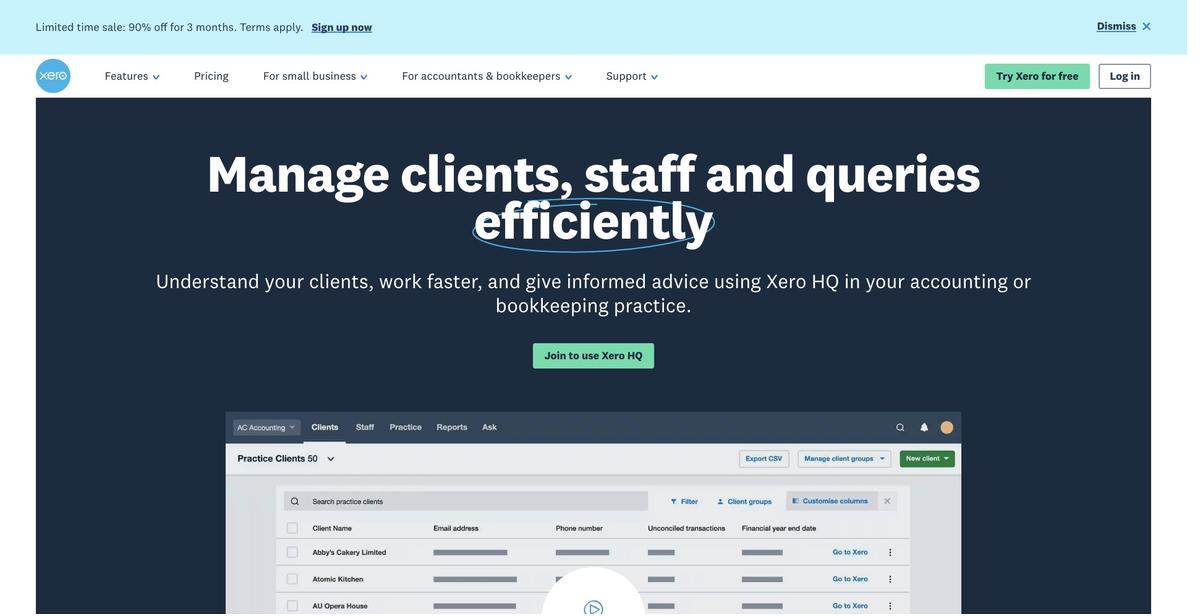 Task type: describe. For each thing, give the bounding box(es) containing it.
off
[[154, 20, 167, 34]]

using
[[714, 269, 761, 293]]

up
[[336, 20, 349, 34]]

join to use xero hq
[[545, 349, 643, 362]]

free
[[1059, 69, 1079, 83]]

dismiss button
[[1098, 19, 1152, 36]]

business
[[312, 69, 356, 83]]

0 vertical spatial in
[[1131, 69, 1141, 83]]

xero inside "link"
[[602, 349, 625, 362]]

accounting
[[910, 269, 1008, 293]]

time
[[77, 20, 99, 34]]

work
[[379, 269, 422, 293]]

hq inside 'understand your clients, work faster, and give informed advice using xero hq in your accounting or bookkeeping practice.'
[[812, 269, 840, 293]]

join to use xero hq link
[[533, 343, 654, 369]]

xero homepage image
[[36, 59, 70, 94]]

bookkeeping
[[496, 293, 609, 317]]

clients, inside 'understand your clients, work faster, and give informed advice using xero hq in your accounting or bookkeeping practice.'
[[309, 269, 374, 293]]

give
[[526, 269, 562, 293]]

for accountants & bookkeepers button
[[385, 55, 589, 98]]

manage clients, staff and queries
[[207, 141, 981, 205]]

use
[[582, 349, 599, 362]]

try xero for free link
[[985, 63, 1090, 89]]

&
[[486, 69, 494, 83]]

pricing link
[[177, 55, 246, 98]]

informed
[[567, 269, 647, 293]]

for for for accountants & bookkeepers
[[402, 69, 418, 83]]

0 vertical spatial for
[[170, 20, 184, 34]]

to
[[569, 349, 580, 362]]

months.
[[196, 20, 237, 34]]

queries
[[806, 141, 981, 205]]

bookkeepers
[[496, 69, 561, 83]]

or
[[1013, 269, 1032, 293]]

3
[[187, 20, 193, 34]]

features button
[[88, 55, 177, 98]]

pricing
[[194, 69, 229, 83]]

understand your clients, work faster, and give informed advice using xero hq in your accounting or bookkeeping practice.
[[156, 269, 1032, 317]]



Task type: locate. For each thing, give the bounding box(es) containing it.
your
[[265, 269, 304, 293], [866, 269, 905, 293]]

terms
[[240, 20, 271, 34]]

1 vertical spatial xero
[[766, 269, 807, 293]]

dismiss
[[1098, 19, 1137, 33]]

try
[[997, 69, 1014, 83]]

xero right the use
[[602, 349, 625, 362]]

for accountants & bookkeepers
[[402, 69, 561, 83]]

xero right try
[[1016, 69, 1039, 83]]

0 vertical spatial hq
[[812, 269, 840, 293]]

xero
[[1016, 69, 1039, 83], [766, 269, 807, 293], [602, 349, 625, 362]]

support button
[[589, 55, 676, 98]]

1 horizontal spatial hq
[[812, 269, 840, 293]]

0 horizontal spatial hq
[[628, 349, 643, 362]]

hq inside "link"
[[628, 349, 643, 362]]

and
[[706, 141, 795, 205], [488, 269, 521, 293]]

practice.
[[614, 293, 692, 317]]

for inside dropdown button
[[263, 69, 280, 83]]

for small business button
[[246, 55, 385, 98]]

small
[[282, 69, 310, 83]]

1 for from the left
[[263, 69, 280, 83]]

1 vertical spatial for
[[1042, 69, 1057, 83]]

support
[[607, 69, 647, 83]]

join
[[545, 349, 566, 362]]

xero right using
[[766, 269, 807, 293]]

2 your from the left
[[866, 269, 905, 293]]

for left small
[[263, 69, 280, 83]]

0 horizontal spatial your
[[265, 269, 304, 293]]

staff
[[584, 141, 695, 205]]

2 horizontal spatial xero
[[1016, 69, 1039, 83]]

and inside 'understand your clients, work faster, and give informed advice using xero hq in your accounting or bookkeeping practice.'
[[488, 269, 521, 293]]

for for for small business
[[263, 69, 280, 83]]

1 horizontal spatial your
[[866, 269, 905, 293]]

limited
[[36, 20, 74, 34]]

0 horizontal spatial for
[[263, 69, 280, 83]]

0 horizontal spatial xero
[[602, 349, 625, 362]]

1 horizontal spatial clients,
[[401, 141, 573, 205]]

90%
[[128, 20, 151, 34]]

in
[[1131, 69, 1141, 83], [845, 269, 861, 293]]

2 for from the left
[[402, 69, 418, 83]]

1 horizontal spatial in
[[1131, 69, 1141, 83]]

advice
[[652, 269, 709, 293]]

1 your from the left
[[265, 269, 304, 293]]

for small business
[[263, 69, 356, 83]]

sale:
[[102, 20, 126, 34]]

1 vertical spatial and
[[488, 269, 521, 293]]

for
[[170, 20, 184, 34], [1042, 69, 1057, 83]]

0 horizontal spatial and
[[488, 269, 521, 293]]

limited time sale: 90% off for 3 months. terms apply.
[[36, 20, 304, 34]]

0 horizontal spatial clients,
[[309, 269, 374, 293]]

1 vertical spatial clients,
[[309, 269, 374, 293]]

faster,
[[427, 269, 483, 293]]

clients,
[[401, 141, 573, 205], [309, 269, 374, 293]]

efficiently
[[474, 187, 713, 252]]

now
[[352, 20, 372, 34]]

hq
[[812, 269, 840, 293], [628, 349, 643, 362]]

1 vertical spatial hq
[[628, 349, 643, 362]]

log in
[[1110, 69, 1141, 83]]

1 vertical spatial in
[[845, 269, 861, 293]]

understand
[[156, 269, 260, 293]]

sign
[[312, 20, 334, 34]]

1 horizontal spatial and
[[706, 141, 795, 205]]

0 vertical spatial clients,
[[401, 141, 573, 205]]

in inside 'understand your clients, work faster, and give informed advice using xero hq in your accounting or bookkeeping practice.'
[[845, 269, 861, 293]]

features
[[105, 69, 148, 83]]

sign up now
[[312, 20, 372, 34]]

xero inside 'understand your clients, work faster, and give informed advice using xero hq in your accounting or bookkeeping practice.'
[[766, 269, 807, 293]]

apply.
[[273, 20, 304, 34]]

accountants
[[421, 69, 483, 83]]

2 vertical spatial xero
[[602, 349, 625, 362]]

manage
[[207, 141, 390, 205]]

try xero for free
[[997, 69, 1079, 83]]

for left 3
[[170, 20, 184, 34]]

0 horizontal spatial for
[[170, 20, 184, 34]]

for
[[263, 69, 280, 83], [402, 69, 418, 83]]

0 horizontal spatial in
[[845, 269, 861, 293]]

log
[[1110, 69, 1129, 83]]

log in link
[[1099, 63, 1152, 89]]

for left free
[[1042, 69, 1057, 83]]

1 horizontal spatial for
[[402, 69, 418, 83]]

0 vertical spatial and
[[706, 141, 795, 205]]

0 vertical spatial xero
[[1016, 69, 1039, 83]]

for left accountants
[[402, 69, 418, 83]]

1 horizontal spatial for
[[1042, 69, 1057, 83]]

for inside dropdown button
[[402, 69, 418, 83]]

1 horizontal spatial xero
[[766, 269, 807, 293]]

sign up now link
[[312, 20, 372, 37]]



Task type: vqa. For each thing, say whether or not it's contained in the screenshot.
Log
yes



